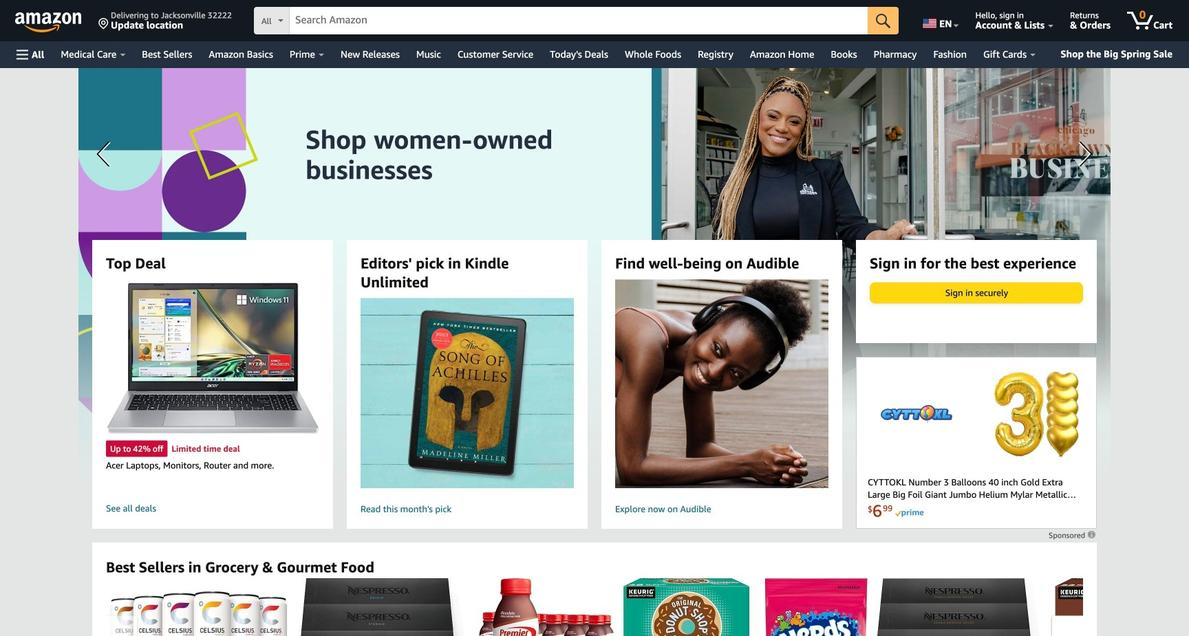 Task type: locate. For each thing, give the bounding box(es) containing it.
none search field inside navigation navigation
[[254, 7, 899, 36]]

mccafe premium medium roast k-cup coffee pods (32 pods) image
[[1054, 579, 1190, 637]]

list
[[106, 579, 1190, 637]]

none submit inside search field
[[868, 7, 899, 34]]

nerds gummy clusters candy, rainbow, resealable 8 ounce bag image
[[765, 579, 868, 637]]

premier protein shake, chocolate, 30g protein 1g sugar 24 vitamins minerals nutrients to support immune health, 11.50 fl... image
[[478, 579, 615, 637]]

editors' pick for march in kindle unlimited: the song of achilles by madeline miller image
[[349, 298, 586, 489]]

the original donut shop regular, single-serve keurig k-cup pods, medium roast coffee pods, 32 count image
[[622, 579, 758, 637]]

nespresso capsules vertuoline, medium and dark roast coffee, variety pack, stormio, odacio, melozio, 30 count, brews... image
[[299, 579, 472, 637]]

celsius assorted flavors official variety pack, functional essential energy drinks, 12 fl oz (pack of 12) image
[[106, 592, 292, 637]]

main content
[[0, 68, 1190, 637]]

None submit
[[868, 7, 899, 34]]

Search Amazon text field
[[290, 8, 868, 34]]

None search field
[[254, 7, 899, 36]]

amazon image
[[15, 12, 82, 33]]

navigation navigation
[[0, 0, 1190, 68]]



Task type: describe. For each thing, give the bounding box(es) containing it.
acer laptops, monitors, router and more. image
[[106, 282, 319, 435]]

shop women-owned businesses image
[[78, 68, 1111, 481]]

nespresso capsules vertuoline, double espresso chiaro, medium roast coffee, 10 count (pack of 3) coffee pods, brews 2.7... image
[[875, 579, 1047, 637]]

a woman with headphones listens to audible. image
[[592, 280, 852, 489]]



Task type: vqa. For each thing, say whether or not it's contained in the screenshot.
"Navigation" navigation
yes



